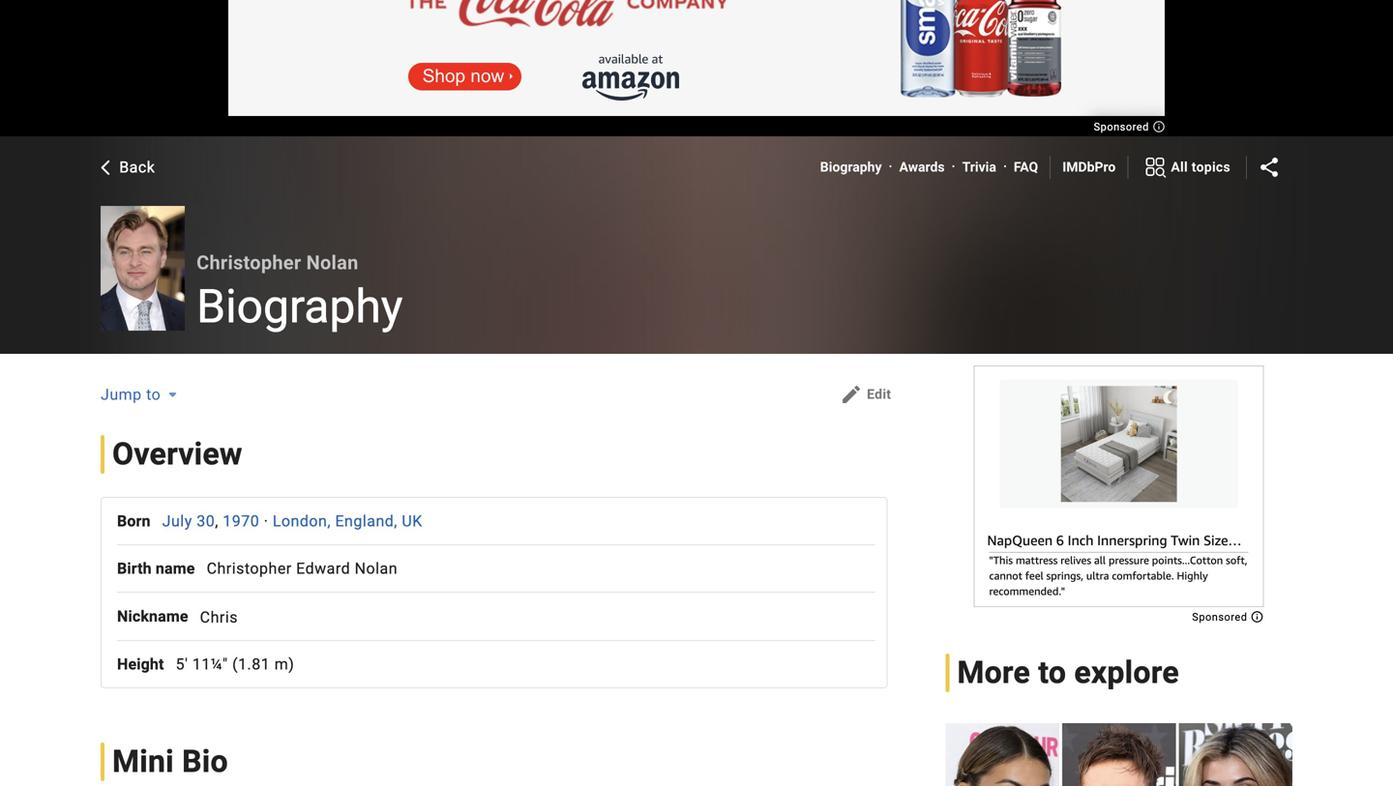 Task type: describe. For each thing, give the bounding box(es) containing it.
name
[[156, 560, 195, 578]]

all topics
[[1171, 159, 1231, 175]]

bio
[[182, 744, 228, 781]]

all topics button
[[1129, 152, 1247, 183]]

jump
[[101, 386, 142, 404]]

m)
[[275, 656, 294, 674]]

christopher nolan
[[197, 252, 359, 274]]

1 vertical spatial sponsored content section
[[974, 366, 1265, 624]]

awards
[[900, 159, 945, 175]]

nickname
[[117, 608, 188, 626]]

(1.81
[[232, 656, 270, 674]]

explore
[[1075, 655, 1180, 691]]

5′ 11¼″ (1.81 m)
[[176, 656, 294, 674]]

uk
[[402, 512, 423, 531]]

mini bio
[[112, 744, 228, 781]]

faq button
[[1014, 158, 1039, 177]]

1970 link
[[223, 512, 260, 531]]

trivia button
[[963, 158, 997, 177]]

1 vertical spatial nolan
[[355, 560, 398, 578]]

0 vertical spatial nolan
[[306, 252, 359, 274]]

arrow left image
[[96, 158, 115, 177]]

30
[[197, 512, 215, 531]]

1 vertical spatial group
[[946, 724, 1293, 787]]

editorial image image
[[946, 724, 1293, 787]]

sponsored for the bottommost sponsored content section
[[1193, 612, 1251, 624]]

july 30 link
[[162, 512, 215, 531]]

to for jump
[[146, 386, 161, 404]]

edit
[[867, 386, 892, 402]]

born
[[117, 512, 151, 531]]

awards button
[[900, 158, 945, 177]]

biography button
[[821, 158, 882, 177]]

birth name
[[117, 560, 195, 578]]

overview
[[112, 436, 243, 473]]

christopher edward nolan
[[207, 560, 398, 578]]

5′
[[176, 656, 188, 674]]

overview link
[[101, 435, 280, 474]]

height
[[117, 656, 164, 674]]

more
[[957, 655, 1031, 691]]

jump to
[[101, 386, 161, 404]]

0 horizontal spatial group
[[101, 206, 185, 331]]

1970
[[223, 512, 260, 531]]



Task type: vqa. For each thing, say whether or not it's contained in the screenshot.
Top
no



Task type: locate. For each thing, give the bounding box(es) containing it.
0 vertical spatial sponsored
[[1094, 121, 1153, 133]]

chris
[[200, 608, 238, 627]]

birth
[[117, 560, 152, 578]]

0 vertical spatial to
[[146, 386, 161, 404]]

0 vertical spatial biography
[[821, 159, 882, 175]]

group
[[101, 206, 185, 331], [946, 724, 1293, 787]]

to
[[146, 386, 161, 404], [1039, 655, 1067, 691]]

london, england, uk link
[[273, 512, 423, 531]]

0 horizontal spatial biography
[[197, 280, 403, 334]]

0 vertical spatial christopher
[[197, 252, 301, 274]]

1 vertical spatial to
[[1039, 655, 1067, 691]]

faq
[[1014, 159, 1039, 175]]

back
[[119, 158, 155, 177]]

to right jump
[[146, 386, 161, 404]]

christopher
[[197, 252, 301, 274], [207, 560, 292, 578]]

to right more on the right bottom of page
[[1039, 655, 1067, 691]]

biography down christopher nolan
[[197, 280, 403, 334]]

christopher for birth name
[[207, 560, 292, 578]]

sponsored
[[1094, 121, 1153, 133], [1193, 612, 1251, 624]]

1 vertical spatial biography
[[197, 280, 403, 334]]

biography
[[821, 159, 882, 175], [197, 280, 403, 334]]

1 horizontal spatial sponsored
[[1193, 612, 1251, 624]]

nolan
[[306, 252, 359, 274], [355, 560, 398, 578]]

,
[[215, 512, 219, 531]]

imdbpro
[[1063, 159, 1116, 175]]

·
[[264, 512, 268, 531]]

0 horizontal spatial to
[[146, 386, 161, 404]]

more to explore
[[957, 655, 1180, 691]]

mini
[[112, 744, 174, 781]]

1 vertical spatial sponsored
[[1193, 612, 1251, 624]]

christopher for biography
[[197, 252, 301, 274]]

back button
[[96, 156, 155, 179]]

topics
[[1192, 159, 1231, 175]]

1 horizontal spatial group
[[946, 724, 1293, 787]]

categories image
[[1144, 156, 1168, 179]]

edward
[[296, 560, 351, 578]]

trivia
[[963, 159, 997, 175]]

edit button
[[832, 379, 899, 410]]

all
[[1171, 159, 1188, 175]]

1 horizontal spatial biography
[[821, 159, 882, 175]]

1 horizontal spatial to
[[1039, 655, 1067, 691]]

0 horizontal spatial sponsored
[[1094, 121, 1153, 133]]

mini bio link
[[101, 744, 265, 782]]

christopher nolan image
[[101, 206, 185, 331]]

edit image
[[840, 383, 863, 406]]

england,
[[335, 512, 398, 531]]

july
[[162, 512, 192, 531]]

arrow drop down image
[[161, 383, 184, 406]]

0 vertical spatial sponsored content section
[[227, 0, 1166, 133]]

1 vertical spatial christopher
[[207, 560, 292, 578]]

to for more
[[1039, 655, 1067, 691]]

0 vertical spatial group
[[101, 206, 185, 331]]

london,
[[273, 512, 331, 531]]

july 30 , 1970 · london, england, uk
[[162, 512, 423, 531]]

biography left awards on the right
[[821, 159, 882, 175]]

11¼″
[[192, 656, 228, 674]]

imdbpro button
[[1063, 158, 1116, 177]]

sponsored content section
[[227, 0, 1166, 133], [974, 366, 1265, 624]]

share on social media image
[[1258, 156, 1281, 179]]

sponsored for top sponsored content section
[[1094, 121, 1153, 133]]



